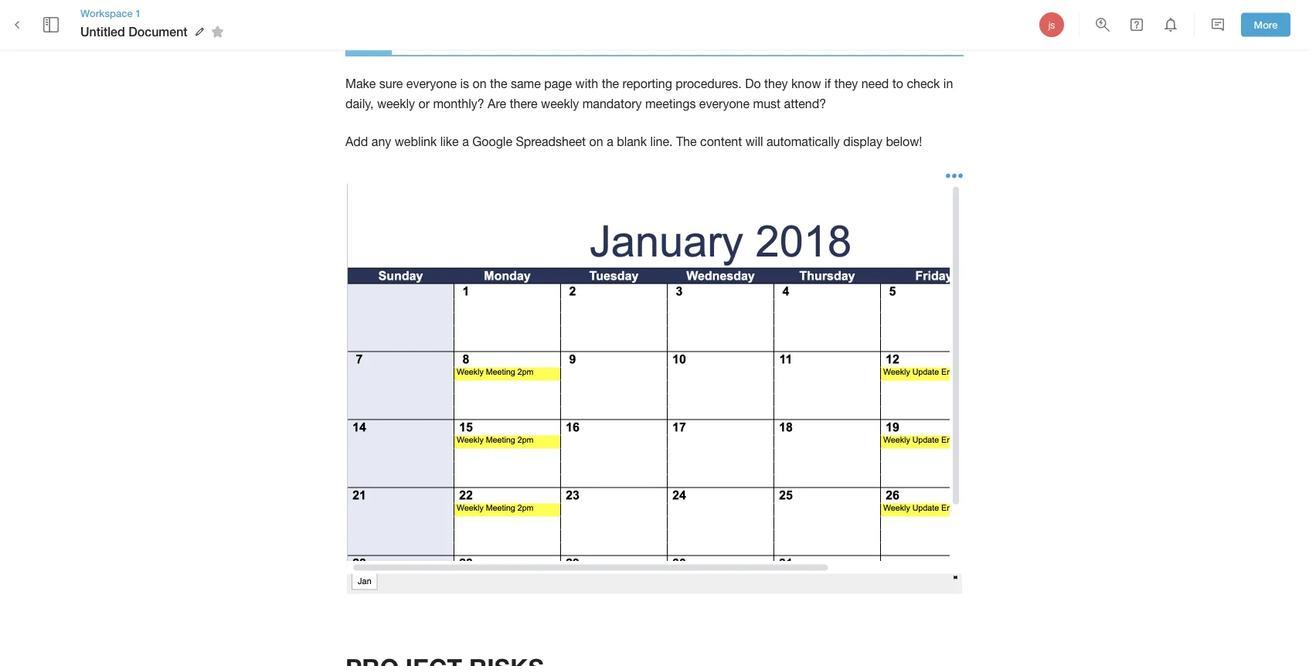 Task type: describe. For each thing, give the bounding box(es) containing it.
daily,
[[345, 97, 374, 111]]

weblink
[[395, 135, 437, 149]]

spreadsheet
[[516, 135, 586, 149]]

1
[[135, 7, 141, 19]]

0 horizontal spatial everyone
[[406, 77, 457, 91]]

page
[[544, 77, 572, 91]]

more button
[[1241, 13, 1291, 37]]

make
[[345, 77, 376, 91]]

add
[[345, 135, 368, 149]]

same
[[511, 77, 541, 91]]

is
[[460, 77, 469, 91]]

1 a from the left
[[462, 135, 469, 149]]

2 they from the left
[[835, 77, 858, 91]]

2 a from the left
[[607, 135, 613, 149]]

google
[[472, 135, 512, 149]]

know
[[791, 77, 821, 91]]

1 weekly from the left
[[377, 97, 415, 111]]

1 they from the left
[[764, 77, 788, 91]]

on inside make sure everyone is on the same page with the reporting procedures. do they know if they need to check in daily, weekly or monthly? are there weekly mandatory meetings everyone must attend?
[[473, 77, 487, 91]]

automatically
[[767, 135, 840, 149]]

js
[[1049, 19, 1055, 30]]

untitled document
[[80, 24, 188, 39]]

the
[[676, 135, 697, 149]]

1 the from the left
[[490, 77, 507, 91]]

display
[[843, 135, 883, 149]]

with
[[575, 77, 598, 91]]

in
[[944, 77, 953, 91]]

content
[[700, 135, 742, 149]]

do
[[745, 77, 761, 91]]

procedures.
[[676, 77, 742, 91]]

untitled
[[80, 24, 125, 39]]



Task type: locate. For each thing, give the bounding box(es) containing it.
everyone up 'or'
[[406, 77, 457, 91]]

workspace 1 link
[[80, 6, 229, 20]]

2 weekly from the left
[[541, 97, 579, 111]]

0 vertical spatial on
[[473, 77, 487, 91]]

1 horizontal spatial everyone
[[699, 97, 750, 111]]

blank
[[617, 135, 647, 149]]

on
[[473, 77, 487, 91], [589, 135, 603, 149]]

a right like
[[462, 135, 469, 149]]

a left blank
[[607, 135, 613, 149]]

are
[[488, 97, 506, 111]]

the up are
[[490, 77, 507, 91]]

any
[[372, 135, 391, 149]]

there
[[510, 97, 538, 111]]

js button
[[1037, 10, 1067, 39]]

1 horizontal spatial a
[[607, 135, 613, 149]]

0 horizontal spatial weekly
[[377, 97, 415, 111]]

check
[[907, 77, 940, 91]]

must
[[753, 97, 781, 111]]

2 the from the left
[[602, 77, 619, 91]]

below!
[[886, 135, 922, 149]]

they right if
[[835, 77, 858, 91]]

1 vertical spatial on
[[589, 135, 603, 149]]

weekly
[[377, 97, 415, 111], [541, 97, 579, 111]]

make sure everyone is on the same page with the reporting procedures. do they know if they need to check in daily, weekly or monthly? are there weekly mandatory meetings everyone must attend?
[[345, 77, 957, 111]]

1 horizontal spatial they
[[835, 77, 858, 91]]

weekly down page
[[541, 97, 579, 111]]

like
[[440, 135, 459, 149]]

1 horizontal spatial weekly
[[541, 97, 579, 111]]

on right is
[[473, 77, 487, 91]]

everyone down procedures.
[[699, 97, 750, 111]]

0 horizontal spatial they
[[764, 77, 788, 91]]

the
[[490, 77, 507, 91], [602, 77, 619, 91]]

more
[[1254, 19, 1278, 31]]

weekly down sure
[[377, 97, 415, 111]]

the up mandatory
[[602, 77, 619, 91]]

attend?
[[784, 97, 826, 111]]

mandatory
[[583, 97, 642, 111]]

a
[[462, 135, 469, 149], [607, 135, 613, 149]]

favorite image
[[208, 22, 227, 41]]

will
[[746, 135, 763, 149]]

meetings
[[645, 97, 696, 111]]

0 vertical spatial everyone
[[406, 77, 457, 91]]

sure
[[379, 77, 403, 91]]

everyone
[[406, 77, 457, 91], [699, 97, 750, 111]]

workspace
[[80, 7, 133, 19]]

to
[[892, 77, 903, 91]]

they up must
[[764, 77, 788, 91]]

1 vertical spatial everyone
[[699, 97, 750, 111]]

on left blank
[[589, 135, 603, 149]]

or
[[419, 97, 430, 111]]

1 horizontal spatial the
[[602, 77, 619, 91]]

if
[[825, 77, 831, 91]]

need
[[862, 77, 889, 91]]

add any weblink like a google spreadsheet on a blank line. the content will automatically display below!
[[345, 135, 922, 149]]

line.
[[650, 135, 673, 149]]

they
[[764, 77, 788, 91], [835, 77, 858, 91]]

0 horizontal spatial the
[[490, 77, 507, 91]]

0 horizontal spatial a
[[462, 135, 469, 149]]

reporting
[[623, 77, 672, 91]]

monthly?
[[433, 97, 484, 111]]

workspace 1
[[80, 7, 141, 19]]

0 horizontal spatial on
[[473, 77, 487, 91]]

document
[[128, 24, 188, 39]]

1 horizontal spatial on
[[589, 135, 603, 149]]



Task type: vqa. For each thing, say whether or not it's contained in the screenshot.
Untitled Document
yes



